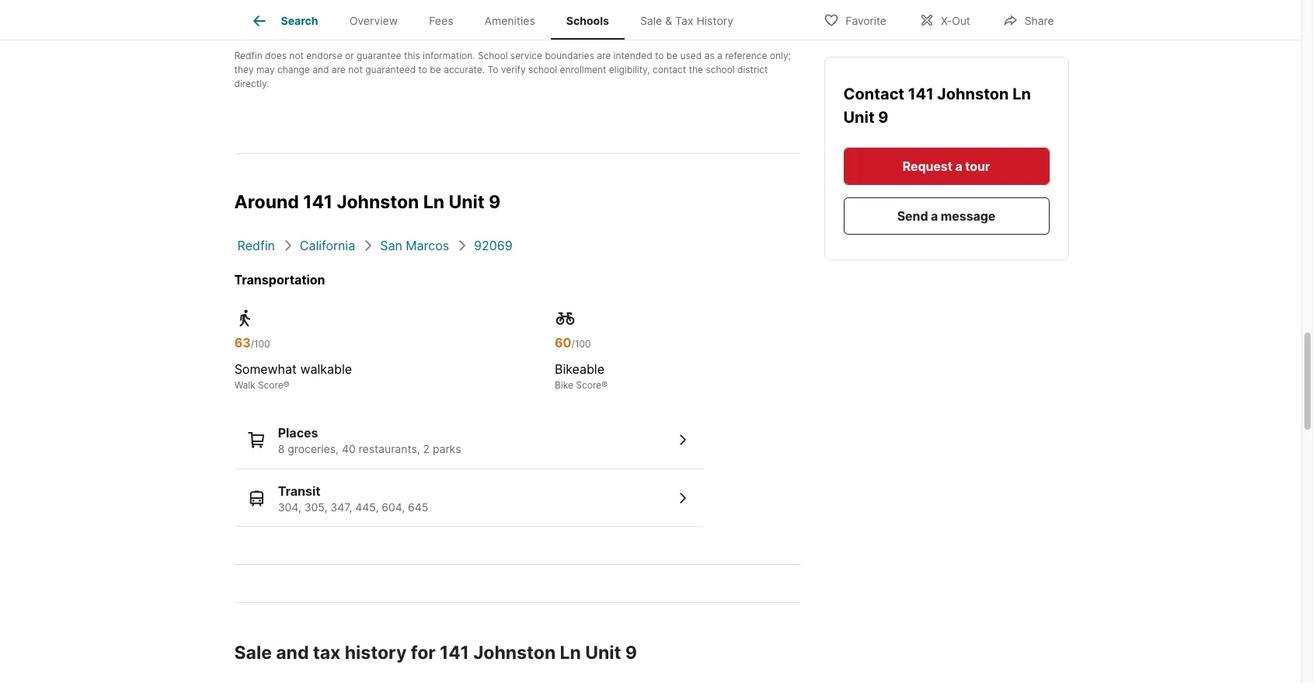 Task type: describe. For each thing, give the bounding box(es) containing it.
a for ,
[[418, 0, 424, 10]]

this
[[404, 49, 420, 61]]

parks
[[433, 443, 461, 456]]

x-
[[941, 14, 952, 27]]

history
[[697, 14, 734, 27]]

0 horizontal spatial 141
[[303, 191, 333, 213]]

2 vertical spatial 9
[[626, 642, 637, 664]]

endorse
[[306, 49, 343, 61]]

use
[[705, 0, 721, 10]]

1 vertical spatial are
[[332, 63, 346, 75]]

redfin does not endorse or guarantee this information.
[[234, 49, 475, 61]]

as inside , a nonprofit organization. redfin recommends buyers and renters use greatschools information and ratings as a
[[339, 12, 349, 24]]

own
[[485, 12, 503, 24]]

guaranteed
[[365, 63, 416, 75]]

share button
[[990, 3, 1068, 35]]

places
[[278, 425, 318, 441]]

information.
[[423, 49, 475, 61]]

guarantee
[[357, 49, 402, 61]]

sale for sale and tax history for 141 johnston ln unit 9
[[234, 642, 272, 664]]

transportation
[[234, 272, 325, 288]]

guaranteed to be accurate. to verify school enrollment eligibility, contact the school district directly.
[[234, 63, 768, 89]]

1 vertical spatial johnston
[[337, 191, 419, 213]]

60 /100
[[555, 335, 591, 351]]

message
[[941, 208, 996, 223]]

marcos
[[406, 238, 449, 254]]

sale and tax history for 141 johnston ln unit 9
[[234, 642, 637, 664]]

sale for sale & tax history
[[640, 14, 662, 27]]

a for request
[[956, 158, 963, 173]]

amenities
[[485, 14, 535, 27]]

they
[[234, 63, 254, 75]]

/100 for 63
[[251, 338, 270, 350]]

to inside first step, and conduct their own investigation to determine their desired schools or school districts, including by contacting and visiting the schools themselves.
[[564, 12, 573, 24]]

recommends
[[559, 0, 617, 10]]

1 horizontal spatial schools
[[681, 12, 715, 24]]

fees tab
[[414, 2, 469, 40]]

to
[[488, 63, 499, 75]]

ratings
[[306, 12, 336, 24]]

8
[[278, 443, 285, 456]]

somewhat walkable walk score ®
[[234, 362, 352, 391]]

send
[[898, 208, 929, 223]]

san marcos link
[[380, 238, 449, 254]]

445,
[[355, 500, 379, 514]]

intended
[[614, 49, 653, 61]]

redfin link
[[237, 238, 275, 254]]

a inside school service boundaries are intended to be used as a reference only; they may change and are not
[[718, 49, 723, 61]]

california
[[300, 238, 355, 254]]

out
[[952, 14, 971, 27]]

1 horizontal spatial johnston
[[474, 642, 556, 664]]

organization.
[[469, 0, 526, 10]]

1 vertical spatial schools
[[410, 26, 443, 38]]

305,
[[304, 500, 328, 514]]

304,
[[278, 500, 301, 514]]

search link
[[250, 12, 318, 30]]

accurate.
[[444, 63, 485, 75]]

school down service
[[529, 63, 558, 75]]

share
[[1025, 14, 1055, 27]]

contact
[[653, 63, 687, 75]]

a left first
[[352, 12, 357, 24]]

investigation
[[506, 12, 562, 24]]

directly.
[[234, 77, 269, 89]]

bike
[[555, 380, 574, 391]]

and inside school service boundaries are intended to be used as a reference only; they may change and are not
[[313, 63, 329, 75]]

not inside school service boundaries are intended to be used as a reference only; they may change and are not
[[348, 63, 363, 75]]

fees
[[429, 14, 454, 27]]

for
[[411, 642, 436, 664]]

california link
[[300, 238, 355, 254]]

and up redfin does not endorse or guarantee this information. on the top of page
[[340, 26, 356, 38]]

1 horizontal spatial are
[[597, 49, 611, 61]]

change
[[277, 63, 310, 75]]

as inside school service boundaries are intended to be used as a reference only; they may change and are not
[[705, 49, 715, 61]]

greatschools
[[723, 0, 783, 10]]

school service boundaries are intended to be used as a reference only; they may change and are not
[[234, 49, 791, 75]]

request a tour
[[903, 158, 991, 173]]

places 8 groceries, 40 restaurants, 2 parks
[[278, 425, 461, 456]]

to inside guaranteed to be accurate. to verify school enrollment eligibility, contact the school district directly.
[[419, 63, 428, 75]]

1 horizontal spatial ln
[[560, 642, 581, 664]]

and down ,
[[404, 12, 421, 24]]

service
[[511, 49, 543, 61]]

walk
[[234, 380, 255, 391]]

to inside school service boundaries are intended to be used as a reference only; they may change and are not
[[655, 49, 664, 61]]

groceries,
[[288, 443, 339, 456]]

somewhat
[[234, 362, 297, 377]]

40
[[342, 443, 356, 456]]

may
[[256, 63, 275, 75]]

school down "reference"
[[706, 63, 735, 75]]

johnston inside 141 johnston ln unit 9
[[938, 84, 1009, 103]]

63 /100
[[234, 335, 270, 351]]

schools tab
[[551, 2, 625, 40]]

by
[[277, 26, 287, 38]]

san marcos
[[380, 238, 449, 254]]

reference
[[725, 49, 768, 61]]

only;
[[770, 49, 791, 61]]

2 their from the left
[[623, 12, 643, 24]]

overview tab
[[334, 2, 414, 40]]

contacting
[[290, 26, 337, 38]]

first step, and conduct their own investigation to determine their desired schools or school districts, including by contacting and visiting the schools themselves.
[[234, 12, 799, 38]]

/100 for 60
[[572, 338, 591, 350]]

a for send
[[931, 208, 938, 223]]

restaurants,
[[359, 443, 420, 456]]

does
[[265, 49, 287, 61]]

score inside bikeable bike score ®
[[576, 380, 602, 391]]

60
[[555, 335, 572, 351]]

tax
[[313, 642, 341, 664]]

determine
[[576, 12, 621, 24]]

visiting
[[359, 26, 390, 38]]

0 horizontal spatial ln
[[423, 191, 445, 213]]

® inside bikeable bike score ®
[[602, 380, 608, 391]]

redfin for redfin
[[237, 238, 275, 254]]

tax
[[676, 14, 694, 27]]



Task type: locate. For each thing, give the bounding box(es) containing it.
&
[[666, 14, 673, 27]]

645
[[408, 500, 429, 514]]

0 vertical spatial be
[[667, 49, 678, 61]]

0 horizontal spatial are
[[332, 63, 346, 75]]

141 right for
[[440, 642, 469, 664]]

92069
[[474, 238, 513, 254]]

around 141 johnston ln unit 9
[[234, 191, 501, 213]]

sale inside tab
[[640, 14, 662, 27]]

1 vertical spatial 141
[[303, 191, 333, 213]]

0 horizontal spatial to
[[419, 63, 428, 75]]

1 horizontal spatial unit
[[586, 642, 622, 664]]

1 horizontal spatial score
[[576, 380, 602, 391]]

a right send at the top
[[931, 208, 938, 223]]

141 up california link
[[303, 191, 333, 213]]

the down used
[[689, 63, 704, 75]]

63
[[234, 335, 251, 351]]

ln inside 141 johnston ln unit 9
[[1013, 84, 1032, 103]]

johnston
[[938, 84, 1009, 103], [337, 191, 419, 213], [474, 642, 556, 664]]

1 horizontal spatial their
[[623, 12, 643, 24]]

and down endorse
[[313, 63, 329, 75]]

2 /100 from the left
[[572, 338, 591, 350]]

/100 up 'somewhat'
[[251, 338, 270, 350]]

school
[[478, 49, 508, 61]]

0 vertical spatial not
[[289, 49, 304, 61]]

0 vertical spatial redfin
[[528, 0, 557, 10]]

2 horizontal spatial ln
[[1013, 84, 1032, 103]]

sale
[[640, 14, 662, 27], [234, 642, 272, 664]]

to
[[564, 12, 573, 24], [655, 49, 664, 61], [419, 63, 428, 75]]

® down 'somewhat'
[[283, 380, 290, 391]]

bikeable bike score ®
[[555, 362, 608, 391]]

1 vertical spatial as
[[705, 49, 715, 61]]

be inside guaranteed to be accurate. to verify school enrollment eligibility, contact the school district directly.
[[430, 63, 441, 75]]

redfin inside , a nonprofit organization. redfin recommends buyers and renters use greatschools information and ratings as a
[[528, 0, 557, 10]]

schools
[[567, 14, 609, 27]]

2 horizontal spatial to
[[655, 49, 664, 61]]

redfin up they
[[234, 49, 263, 61]]

®
[[283, 380, 290, 391], [602, 380, 608, 391]]

2 ® from the left
[[602, 380, 608, 391]]

send a message
[[898, 208, 996, 223]]

district
[[738, 63, 768, 75]]

as right ratings
[[339, 12, 349, 24]]

2 vertical spatial redfin
[[237, 238, 275, 254]]

redfin up investigation
[[528, 0, 557, 10]]

® inside somewhat walkable walk score ®
[[283, 380, 290, 391]]

a right ,
[[418, 0, 424, 10]]

be
[[667, 49, 678, 61], [430, 63, 441, 75]]

boundaries
[[545, 49, 595, 61]]

0 vertical spatial to
[[564, 12, 573, 24]]

, a nonprofit organization. redfin recommends buyers and renters use greatschools information and ratings as a
[[234, 0, 783, 24]]

a inside button
[[956, 158, 963, 173]]

1 horizontal spatial 9
[[626, 642, 637, 664]]

0 horizontal spatial unit
[[449, 191, 485, 213]]

1 horizontal spatial not
[[348, 63, 363, 75]]

desired
[[646, 12, 679, 24]]

0 horizontal spatial score
[[258, 380, 283, 391]]

0 horizontal spatial their
[[462, 12, 482, 24]]

request a tour button
[[844, 147, 1050, 184]]

their up "themselves."
[[462, 12, 482, 24]]

0 horizontal spatial schools
[[410, 26, 443, 38]]

first
[[360, 12, 377, 24]]

1 horizontal spatial or
[[718, 12, 727, 24]]

the down step,
[[393, 26, 407, 38]]

schools down renters
[[681, 12, 715, 24]]

0 horizontal spatial johnston
[[337, 191, 419, 213]]

1 horizontal spatial ®
[[602, 380, 608, 391]]

their
[[462, 12, 482, 24], [623, 12, 643, 24]]

141 inside 141 johnston ln unit 9
[[909, 84, 934, 103]]

1 their from the left
[[462, 12, 482, 24]]

0 horizontal spatial the
[[393, 26, 407, 38]]

schools down conduct
[[410, 26, 443, 38]]

tab list containing search
[[234, 0, 762, 40]]

be inside school service boundaries are intended to be used as a reference only; they may change and are not
[[667, 49, 678, 61]]

schools
[[681, 12, 715, 24], [410, 26, 443, 38]]

92069 link
[[474, 238, 513, 254]]

0 vertical spatial as
[[339, 12, 349, 24]]

are
[[597, 49, 611, 61], [332, 63, 346, 75]]

/100 inside 60 /100
[[572, 338, 591, 350]]

1 vertical spatial the
[[689, 63, 704, 75]]

conduct
[[423, 12, 459, 24]]

be down information. at the top left
[[430, 63, 441, 75]]

redfin for redfin does not endorse or guarantee this information.
[[234, 49, 263, 61]]

2 horizontal spatial 9
[[879, 107, 889, 126]]

141
[[909, 84, 934, 103], [303, 191, 333, 213], [440, 642, 469, 664]]

enrollment
[[560, 63, 607, 75]]

1 vertical spatial redfin
[[234, 49, 263, 61]]

141 johnston ln unit 9
[[844, 84, 1032, 126]]

1 horizontal spatial 141
[[440, 642, 469, 664]]

a inside button
[[931, 208, 938, 223]]

/100 up bikeable
[[572, 338, 591, 350]]

0 horizontal spatial /100
[[251, 338, 270, 350]]

0 vertical spatial schools
[[681, 12, 715, 24]]

amenities tab
[[469, 2, 551, 40]]

1 vertical spatial sale
[[234, 642, 272, 664]]

2 vertical spatial johnston
[[474, 642, 556, 664]]

the inside first step, and conduct their own investigation to determine their desired schools or school districts, including by contacting and visiting the schools themselves.
[[393, 26, 407, 38]]

ln
[[1013, 84, 1032, 103], [423, 191, 445, 213], [560, 642, 581, 664]]

2 vertical spatial 141
[[440, 642, 469, 664]]

0 vertical spatial johnston
[[938, 84, 1009, 103]]

redfin up transportation
[[237, 238, 275, 254]]

are down endorse
[[332, 63, 346, 75]]

or right endorse
[[345, 49, 354, 61]]

are up enrollment
[[597, 49, 611, 61]]

overview
[[350, 14, 398, 27]]

0 vertical spatial 141
[[909, 84, 934, 103]]

and up by
[[287, 12, 303, 24]]

sale left &
[[640, 14, 662, 27]]

walkable
[[300, 362, 352, 377]]

around
[[234, 191, 299, 213]]

transit 304, 305, 347, 445, 604, 645
[[278, 483, 429, 514]]

tab list
[[234, 0, 762, 40]]

redfin
[[528, 0, 557, 10], [234, 49, 263, 61], [237, 238, 275, 254]]

sale left "tax"
[[234, 642, 272, 664]]

sale & tax history
[[640, 14, 734, 27]]

1 vertical spatial to
[[655, 49, 664, 61]]

2 horizontal spatial unit
[[844, 107, 875, 126]]

0 horizontal spatial be
[[430, 63, 441, 75]]

to down recommends
[[564, 12, 573, 24]]

2 vertical spatial ln
[[560, 642, 581, 664]]

1 vertical spatial not
[[348, 63, 363, 75]]

,
[[413, 0, 416, 10]]

the inside guaranteed to be accurate. to verify school enrollment eligibility, contact the school district directly.
[[689, 63, 704, 75]]

1 vertical spatial 9
[[489, 191, 501, 213]]

a left tour
[[956, 158, 963, 173]]

eligibility,
[[609, 63, 650, 75]]

or down use
[[718, 12, 727, 24]]

1 score from the left
[[258, 380, 283, 391]]

verify
[[501, 63, 526, 75]]

0 horizontal spatial ®
[[283, 380, 290, 391]]

0 vertical spatial 9
[[879, 107, 889, 126]]

0 horizontal spatial not
[[289, 49, 304, 61]]

be up contact
[[667, 49, 678, 61]]

history
[[345, 642, 407, 664]]

sale & tax history tab
[[625, 2, 749, 40]]

0 horizontal spatial 9
[[489, 191, 501, 213]]

2 horizontal spatial 141
[[909, 84, 934, 103]]

unit
[[844, 107, 875, 126], [449, 191, 485, 213], [586, 642, 622, 664]]

and up desired
[[652, 0, 668, 10]]

0 horizontal spatial or
[[345, 49, 354, 61]]

1 ® from the left
[[283, 380, 290, 391]]

tour
[[966, 158, 991, 173]]

2
[[423, 443, 430, 456]]

search
[[281, 14, 318, 27]]

x-out
[[941, 14, 971, 27]]

and
[[652, 0, 668, 10], [287, 12, 303, 24], [404, 12, 421, 24], [340, 26, 356, 38], [313, 63, 329, 75], [276, 642, 309, 664]]

1 horizontal spatial sale
[[640, 14, 662, 27]]

/100 inside 63 /100
[[251, 338, 270, 350]]

their down buyers
[[623, 12, 643, 24]]

1 vertical spatial be
[[430, 63, 441, 75]]

0 horizontal spatial as
[[339, 12, 349, 24]]

1 horizontal spatial /100
[[572, 338, 591, 350]]

buyers
[[619, 0, 649, 10]]

1 horizontal spatial to
[[564, 12, 573, 24]]

0 vertical spatial sale
[[640, 14, 662, 27]]

1 vertical spatial unit
[[449, 191, 485, 213]]

request
[[903, 158, 953, 173]]

1 horizontal spatial be
[[667, 49, 678, 61]]

themselves.
[[446, 26, 499, 38]]

as right used
[[705, 49, 715, 61]]

the
[[393, 26, 407, 38], [689, 63, 704, 75]]

0 vertical spatial or
[[718, 12, 727, 24]]

2 vertical spatial unit
[[586, 642, 622, 664]]

1 /100 from the left
[[251, 338, 270, 350]]

0 vertical spatial the
[[393, 26, 407, 38]]

0 vertical spatial unit
[[844, 107, 875, 126]]

a left "reference"
[[718, 49, 723, 61]]

not up change at the top left
[[289, 49, 304, 61]]

send a message button
[[844, 197, 1050, 234]]

unit inside 141 johnston ln unit 9
[[844, 107, 875, 126]]

to up contact
[[655, 49, 664, 61]]

score down bikeable
[[576, 380, 602, 391]]

® down bikeable
[[602, 380, 608, 391]]

0 vertical spatial ln
[[1013, 84, 1032, 103]]

1 vertical spatial ln
[[423, 191, 445, 213]]

2 score from the left
[[576, 380, 602, 391]]

0 horizontal spatial sale
[[234, 642, 272, 664]]

information
[[234, 12, 284, 24]]

or
[[718, 12, 727, 24], [345, 49, 354, 61]]

san
[[380, 238, 402, 254]]

347,
[[331, 500, 352, 514]]

2 vertical spatial to
[[419, 63, 428, 75]]

604,
[[382, 500, 405, 514]]

school inside first step, and conduct their own investigation to determine their desired schools or school districts, including by contacting and visiting the schools themselves.
[[729, 12, 758, 24]]

step,
[[380, 12, 402, 24]]

score down 'somewhat'
[[258, 380, 283, 391]]

2 horizontal spatial johnston
[[938, 84, 1009, 103]]

141 up "request"
[[909, 84, 934, 103]]

nonprofit
[[426, 0, 466, 10]]

0 vertical spatial are
[[597, 49, 611, 61]]

not down redfin does not endorse or guarantee this information. on the top of page
[[348, 63, 363, 75]]

and left "tax"
[[276, 642, 309, 664]]

score inside somewhat walkable walk score ®
[[258, 380, 283, 391]]

contact
[[844, 84, 909, 103]]

school down "greatschools"
[[729, 12, 758, 24]]

to down this
[[419, 63, 428, 75]]

9 inside 141 johnston ln unit 9
[[879, 107, 889, 126]]

1 horizontal spatial the
[[689, 63, 704, 75]]

or inside first step, and conduct their own investigation to determine their desired schools or school districts, including by contacting and visiting the schools themselves.
[[718, 12, 727, 24]]

x-out button
[[906, 3, 984, 35]]

used
[[681, 49, 702, 61]]

1 horizontal spatial as
[[705, 49, 715, 61]]

a
[[418, 0, 424, 10], [352, 12, 357, 24], [718, 49, 723, 61], [956, 158, 963, 173], [931, 208, 938, 223]]

1 vertical spatial or
[[345, 49, 354, 61]]



Task type: vqa. For each thing, say whether or not it's contained in the screenshot.
9 in the 141 Johnston Ln Unit 9
yes



